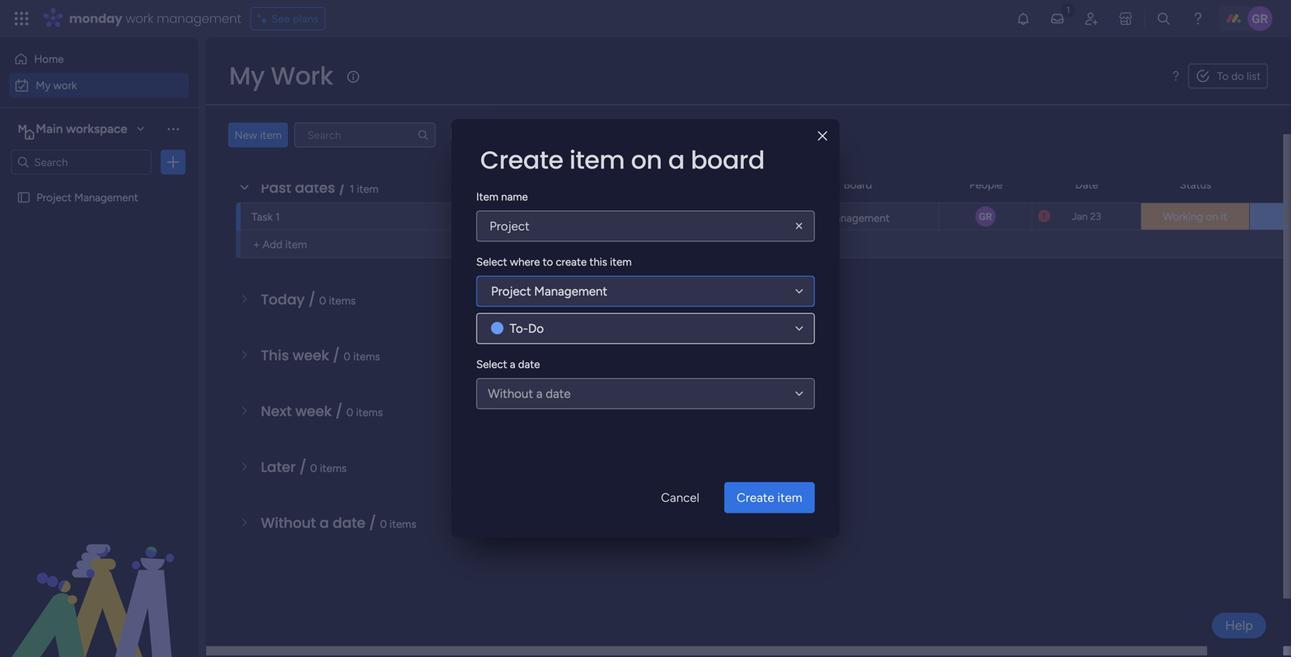 Task type: vqa. For each thing, say whether or not it's contained in the screenshot.
Collapse board header image
no



Task type: describe. For each thing, give the bounding box(es) containing it.
management inside 'list box'
[[74, 191, 138, 204]]

workspace image
[[15, 120, 30, 137]]

2 horizontal spatial management
[[826, 212, 890, 225]]

cancel button
[[649, 483, 712, 514]]

lottie animation element
[[0, 501, 198, 658]]

dates
[[295, 178, 335, 198]]

lottie animation image
[[0, 501, 198, 658]]

plans
[[293, 12, 319, 25]]

select where to create this item
[[477, 256, 632, 269]]

to do list
[[1218, 70, 1261, 83]]

to
[[1218, 70, 1229, 83]]

where
[[510, 256, 540, 269]]

working
[[1164, 210, 1204, 223]]

greg robinson image
[[1248, 6, 1273, 31]]

without a date
[[488, 387, 571, 402]]

board
[[691, 143, 765, 177]]

project management link
[[786, 204, 930, 230]]

2 horizontal spatial project
[[788, 212, 824, 225]]

0 horizontal spatial to-
[[510, 322, 528, 336]]

main
[[36, 122, 63, 136]]

cancel
[[661, 491, 700, 506]]

without for without a date / 0 items
[[261, 514, 316, 534]]

For example, project proposal text field
[[477, 211, 815, 242]]

date for without a date
[[546, 387, 571, 402]]

0 horizontal spatial do
[[528, 322, 544, 336]]

to do list button
[[1189, 64, 1268, 89]]

create for create item
[[737, 491, 775, 506]]

0 inside today / 0 items
[[319, 294, 326, 308]]

new
[[235, 129, 257, 142]]

+
[[253, 238, 260, 251]]

monday
[[69, 10, 122, 27]]

work for monday
[[125, 10, 153, 27]]

jan 23
[[1072, 211, 1102, 223]]

create item
[[737, 491, 803, 506]]

item name
[[477, 190, 528, 204]]

0 inside next week / 0 items
[[347, 406, 353, 419]]

see plans button
[[251, 7, 326, 30]]

0 horizontal spatial to-do
[[510, 322, 544, 336]]

project management inside 'list box'
[[37, 191, 138, 204]]

new item button
[[228, 123, 288, 148]]

status
[[1180, 178, 1212, 191]]

work for my
[[53, 79, 77, 92]]

items inside today / 0 items
[[329, 294, 356, 308]]

my work
[[229, 59, 333, 93]]

1 image
[[1062, 1, 1076, 18]]

a for select a date
[[510, 358, 516, 371]]

later / 0 items
[[261, 458, 347, 478]]

help button
[[1213, 614, 1267, 639]]

workspace
[[66, 122, 127, 136]]

public board image
[[16, 190, 31, 205]]

create item on a board
[[480, 143, 765, 177]]

0 inside 'later / 0 items'
[[310, 462, 317, 475]]

home link
[[9, 47, 189, 71]]

v2 overdue deadline image
[[1039, 209, 1051, 224]]

items inside the without a date / 0 items
[[390, 518, 417, 531]]

a for without a date / 0 items
[[320, 514, 329, 534]]

home
[[34, 52, 64, 66]]

23
[[1091, 211, 1102, 223]]

date for select a date
[[518, 358, 540, 371]]

create for create item on a board
[[480, 143, 564, 177]]

monday marketplace image
[[1119, 11, 1134, 26]]

item
[[477, 190, 499, 204]]

next
[[261, 402, 292, 422]]

select product image
[[14, 11, 30, 26]]

0 vertical spatial do
[[682, 212, 695, 224]]

0 horizontal spatial on
[[631, 143, 662, 177]]

monday work management
[[69, 10, 241, 27]]

help image
[[1191, 11, 1206, 26]]

1 vertical spatial 1
[[276, 211, 280, 224]]

work
[[271, 59, 333, 93]]

item inside past dates / 1 item
[[357, 183, 379, 196]]



Task type: locate. For each thing, give the bounding box(es) containing it.
management
[[74, 191, 138, 204], [826, 212, 890, 225], [534, 284, 608, 299]]

1 vertical spatial create
[[737, 491, 775, 506]]

management down search in workspace field
[[74, 191, 138, 204]]

do down board on the top right
[[682, 212, 695, 224]]

1 horizontal spatial project
[[491, 284, 531, 299]]

0 inside this week / 0 items
[[344, 350, 351, 364]]

without down select a date
[[488, 387, 533, 402]]

2 vertical spatial management
[[534, 284, 608, 299]]

select for select where to create this item
[[477, 256, 507, 269]]

0 horizontal spatial my
[[36, 79, 51, 92]]

select left where
[[477, 256, 507, 269]]

without
[[488, 387, 533, 402], [261, 514, 316, 534]]

items inside this week / 0 items
[[353, 350, 380, 364]]

project management down the to
[[491, 284, 608, 299]]

select a date
[[477, 358, 540, 371]]

invite members image
[[1084, 11, 1100, 26]]

week right 'next'
[[296, 402, 332, 422]]

1 horizontal spatial on
[[1206, 210, 1219, 223]]

0 vertical spatial select
[[477, 256, 507, 269]]

a left board on the top right
[[668, 143, 685, 177]]

work inside option
[[53, 79, 77, 92]]

do
[[682, 212, 695, 224], [528, 322, 544, 336]]

create
[[556, 256, 587, 269]]

add
[[263, 238, 283, 251]]

1 horizontal spatial to-do
[[667, 212, 695, 224]]

my for my work
[[229, 59, 265, 93]]

0 vertical spatial without
[[488, 387, 533, 402]]

on left it
[[1206, 210, 1219, 223]]

date for without a date / 0 items
[[333, 514, 366, 534]]

0 horizontal spatial project
[[37, 191, 72, 204]]

today
[[261, 290, 305, 310]]

m
[[18, 122, 27, 136]]

1 right dates
[[350, 183, 354, 196]]

week right this
[[293, 346, 329, 366]]

my inside option
[[36, 79, 51, 92]]

0 vertical spatial week
[[293, 346, 329, 366]]

0 vertical spatial work
[[125, 10, 153, 27]]

work right the 'monday'
[[125, 10, 153, 27]]

board
[[844, 178, 873, 191]]

date
[[1076, 178, 1099, 191]]

1 right the task
[[276, 211, 280, 224]]

working on it
[[1164, 210, 1228, 223]]

1 horizontal spatial create
[[737, 491, 775, 506]]

1 horizontal spatial date
[[518, 358, 540, 371]]

1 horizontal spatial without
[[488, 387, 533, 402]]

0 horizontal spatial date
[[333, 514, 366, 534]]

project management down search in workspace field
[[37, 191, 138, 204]]

date
[[518, 358, 540, 371], [546, 387, 571, 402], [333, 514, 366, 534]]

1 horizontal spatial my
[[229, 59, 265, 93]]

do right v2 circle icon
[[528, 322, 544, 336]]

1 select from the top
[[477, 256, 507, 269]]

work down home
[[53, 79, 77, 92]]

0 horizontal spatial 1
[[276, 211, 280, 224]]

1 vertical spatial do
[[528, 322, 544, 336]]

my
[[229, 59, 265, 93], [36, 79, 51, 92]]

this
[[261, 346, 289, 366]]

search image
[[417, 129, 429, 141]]

a up without a date
[[510, 358, 516, 371]]

0 vertical spatial management
[[74, 191, 138, 204]]

0 horizontal spatial project management
[[37, 191, 138, 204]]

create inside button
[[737, 491, 775, 506]]

week for this
[[293, 346, 329, 366]]

to
[[543, 256, 553, 269]]

today / 0 items
[[261, 290, 356, 310]]

1 vertical spatial work
[[53, 79, 77, 92]]

on up for example, project proposal text box
[[631, 143, 662, 177]]

1 horizontal spatial project management
[[491, 284, 608, 299]]

name
[[501, 190, 528, 204]]

0 horizontal spatial management
[[74, 191, 138, 204]]

to-do
[[667, 212, 695, 224], [510, 322, 544, 336]]

option
[[0, 184, 198, 187]]

0 vertical spatial project
[[37, 191, 72, 204]]

a down select a date
[[537, 387, 543, 402]]

1 vertical spatial without
[[261, 514, 316, 534]]

main workspace
[[36, 122, 127, 136]]

project management list box
[[0, 181, 198, 421]]

help
[[1226, 618, 1254, 634]]

my work link
[[9, 73, 189, 98]]

1 vertical spatial project management
[[788, 212, 890, 225]]

0 vertical spatial project management
[[37, 191, 138, 204]]

management
[[157, 10, 241, 27]]

project management down board
[[788, 212, 890, 225]]

management down create
[[534, 284, 608, 299]]

0
[[319, 294, 326, 308], [344, 350, 351, 364], [347, 406, 353, 419], [310, 462, 317, 475], [380, 518, 387, 531]]

workspace selection element
[[15, 120, 130, 140]]

close image
[[818, 131, 828, 142]]

home option
[[9, 47, 189, 71]]

select down v2 circle icon
[[477, 358, 507, 371]]

create up name
[[480, 143, 564, 177]]

jan
[[1072, 211, 1088, 223]]

week for next
[[296, 402, 332, 422]]

1 vertical spatial management
[[826, 212, 890, 225]]

0 vertical spatial to-
[[667, 212, 682, 224]]

1 inside past dates / 1 item
[[350, 183, 354, 196]]

create
[[480, 143, 564, 177], [737, 491, 775, 506]]

2 vertical spatial project
[[491, 284, 531, 299]]

a down 'later / 0 items'
[[320, 514, 329, 534]]

task 1
[[252, 211, 280, 224]]

past
[[261, 178, 291, 198]]

0 horizontal spatial without
[[261, 514, 316, 534]]

new item
[[235, 129, 282, 142]]

items
[[329, 294, 356, 308], [353, 350, 380, 364], [356, 406, 383, 419], [320, 462, 347, 475], [390, 518, 417, 531]]

0 vertical spatial create
[[480, 143, 564, 177]]

0 horizontal spatial create
[[480, 143, 564, 177]]

it
[[1221, 210, 1228, 223]]

do
[[1232, 70, 1245, 83]]

my for my work
[[36, 79, 51, 92]]

0 horizontal spatial work
[[53, 79, 77, 92]]

work
[[125, 10, 153, 27], [53, 79, 77, 92]]

1 horizontal spatial do
[[682, 212, 695, 224]]

items inside next week / 0 items
[[356, 406, 383, 419]]

2 vertical spatial date
[[333, 514, 366, 534]]

None search field
[[294, 123, 436, 148]]

this week / 0 items
[[261, 346, 380, 366]]

item
[[260, 129, 282, 142], [570, 143, 625, 177], [357, 183, 379, 196], [285, 238, 307, 251], [610, 256, 632, 269], [778, 491, 803, 506]]

1 vertical spatial select
[[477, 358, 507, 371]]

2 horizontal spatial date
[[546, 387, 571, 402]]

1 horizontal spatial management
[[534, 284, 608, 299]]

2 select from the top
[[477, 358, 507, 371]]

create item button
[[725, 483, 815, 514]]

1 vertical spatial project
[[788, 212, 824, 225]]

a for without a date
[[537, 387, 543, 402]]

create right cancel button
[[737, 491, 775, 506]]

to-do right v2 circle icon
[[510, 322, 544, 336]]

task
[[252, 211, 273, 224]]

my left work
[[229, 59, 265, 93]]

to-do down board on the top right
[[667, 212, 695, 224]]

past dates / 1 item
[[261, 178, 379, 198]]

management down board
[[826, 212, 890, 225]]

0 vertical spatial to-do
[[667, 212, 695, 224]]

Search in workspace field
[[33, 153, 130, 171]]

next week / 0 items
[[261, 402, 383, 422]]

Filter dashboard by text search field
[[294, 123, 436, 148]]

1 horizontal spatial work
[[125, 10, 153, 27]]

without for without a date
[[488, 387, 533, 402]]

project inside 'list box'
[[37, 191, 72, 204]]

1 vertical spatial to-
[[510, 322, 528, 336]]

v2 circle image
[[491, 322, 504, 336]]

week
[[293, 346, 329, 366], [296, 402, 332, 422]]

1
[[350, 183, 354, 196], [276, 211, 280, 224]]

items inside 'later / 0 items'
[[320, 462, 347, 475]]

select for select a date
[[477, 358, 507, 371]]

notifications image
[[1016, 11, 1032, 26]]

my work option
[[9, 73, 189, 98]]

people
[[970, 178, 1003, 191]]

project
[[37, 191, 72, 204], [788, 212, 824, 225], [491, 284, 531, 299]]

2 vertical spatial project management
[[491, 284, 608, 299]]

1 vertical spatial week
[[296, 402, 332, 422]]

0 vertical spatial 1
[[350, 183, 354, 196]]

my down home
[[36, 79, 51, 92]]

this
[[590, 256, 608, 269]]

a
[[668, 143, 685, 177], [510, 358, 516, 371], [537, 387, 543, 402], [320, 514, 329, 534]]

project management
[[37, 191, 138, 204], [788, 212, 890, 225], [491, 284, 608, 299]]

without down later
[[261, 514, 316, 534]]

later
[[261, 458, 296, 478]]

search everything image
[[1157, 11, 1172, 26]]

+ add item
[[253, 238, 307, 251]]

/
[[339, 178, 346, 198], [309, 290, 316, 310], [333, 346, 340, 366], [336, 402, 343, 422], [300, 458, 307, 478], [369, 514, 376, 534]]

1 horizontal spatial to-
[[667, 212, 682, 224]]

1 vertical spatial to-do
[[510, 322, 544, 336]]

0 vertical spatial on
[[631, 143, 662, 177]]

see plans
[[272, 12, 319, 25]]

2 horizontal spatial project management
[[788, 212, 890, 225]]

on
[[631, 143, 662, 177], [1206, 210, 1219, 223]]

my work
[[36, 79, 77, 92]]

without a date / 0 items
[[261, 514, 417, 534]]

select
[[477, 256, 507, 269], [477, 358, 507, 371]]

0 inside the without a date / 0 items
[[380, 518, 387, 531]]

list
[[1247, 70, 1261, 83]]

see
[[272, 12, 290, 25]]

1 horizontal spatial 1
[[350, 183, 354, 196]]

0 vertical spatial date
[[518, 358, 540, 371]]

1 vertical spatial date
[[546, 387, 571, 402]]

1 vertical spatial on
[[1206, 210, 1219, 223]]

update feed image
[[1050, 11, 1066, 26]]

to-
[[667, 212, 682, 224], [510, 322, 528, 336]]



